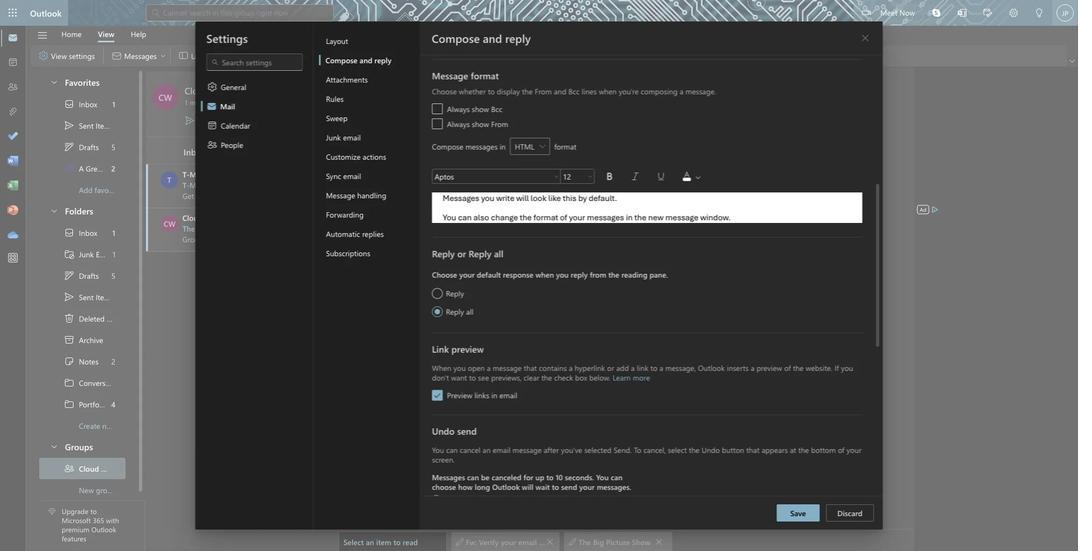 Task type: vqa. For each thing, say whether or not it's contained in the screenshot.


Task type: describe. For each thing, give the bounding box(es) containing it.
member
[[190, 98, 214, 107]]

to inside upgrade to microsoft 365 with premium outlook features
[[90, 507, 97, 516]]

compose and reply heading
[[432, 31, 531, 46]]

email up customize actions
[[343, 132, 361, 142]]

you right if
[[841, 363, 853, 373]]

preview inside when you open a message that contains a hyperlink or add a link to a message, outlook inserts a preview of the website. if you don't want to see previews, clear the check box below.
[[756, 363, 782, 373]]

a left box
[[568, 363, 572, 373]]

messages can be canceled for up to 10 seconds. you can choose how long outlook will wait to send your messages. slider
[[432, 492, 616, 507]]

message inside when you open a message that contains a hyperlink or add a link to a message, outlook inserts a preview of the website. if you don't want to see previews, clear the check box below.
[[492, 363, 521, 373]]

watchers left is
[[235, 224, 267, 234]]

the inside reading pane main content
[[522, 334, 533, 344]]

0 horizontal spatial undo
[[432, 425, 454, 438]]

new group tree item
[[39, 480, 126, 501]]

attachments button
[[319, 70, 420, 89]]

outlook inside messages can be canceled for up to 10 seconds. you can choose how long outlook will wait to send your messages.
[[492, 482, 520, 492]]

1 member button
[[182, 98, 214, 107]]

document containing settings
[[0, 0, 1078, 552]]

preview
[[447, 391, 472, 401]]

you're
[[618, 86, 638, 96]]

with for code
[[566, 334, 580, 344]]

and inside button
[[360, 55, 372, 65]]

a right open
[[487, 363, 490, 373]]

for inside reading pane main content
[[539, 537, 549, 547]]

learn
[[612, 373, 630, 383]]

can for be
[[467, 472, 479, 482]]

scan the qr code with your phone camera to download outlook mobile
[[505, 334, 744, 344]]

-
[[286, 180, 289, 190]]

1  tree item from the top
[[39, 372, 126, 394]]

0 horizontal spatial or
[[457, 247, 466, 260]]

people image
[[8, 82, 18, 93]]

calendar
[[221, 120, 250, 130]]

watchers down 5g
[[205, 213, 236, 223]]

you left open
[[453, 363, 465, 373]]

5 for 
[[111, 271, 115, 281]]

layout group
[[173, 45, 279, 64]]

inbox for 
[[79, 228, 97, 238]]

you've
[[561, 445, 582, 455]]

to inside button
[[393, 537, 401, 547]]

 for 
[[64, 142, 75, 152]]

folder
[[118, 421, 137, 431]]

general
[[221, 82, 246, 92]]

sync email button
[[319, 166, 420, 186]]

scan
[[505, 334, 520, 344]]

show for from
[[472, 119, 489, 129]]

new
[[79, 485, 94, 495]]

supplier
[[575, 537, 603, 547]]

all inside choose your default response when you reply from the reading pane. option group
[[466, 307, 473, 317]]

the inside option group
[[608, 270, 619, 280]]

from
[[590, 270, 606, 280]]

view inside  view settings
[[51, 51, 67, 61]]

cloud watchers image
[[152, 84, 178, 110]]

cloud watchers button
[[182, 84, 248, 98]]

compose inside button
[[325, 55, 357, 65]]

create new folder tree item
[[39, 415, 137, 437]]

2 for 
[[111, 357, 115, 367]]

your inside messages can be canceled for up to 10 seconds. you can choose how long outlook will wait to send your messages.
[[579, 482, 594, 492]]

t- for mobile
[[182, 170, 190, 179]]

home inside "button"
[[61, 29, 82, 39]]

1 up email
[[112, 228, 115, 238]]

upgrade
[[62, 507, 88, 516]]

box
[[575, 373, 587, 383]]

hyperlink
[[574, 363, 605, 373]]

choose your default response when you reply from the reading pane.
[[432, 270, 668, 280]]

 portfolio 4
[[64, 399, 115, 410]]

notes
[[79, 357, 99, 367]]

 tree item
[[39, 244, 126, 265]]

link
[[637, 363, 648, 373]]

messages for messages can be canceled for up to 10 seconds. you can choose how long outlook will wait to send your messages.
[[432, 472, 465, 482]]

drafts for 
[[79, 271, 99, 281]]

choose
[[432, 482, 456, 492]]

folders tree item
[[39, 201, 126, 222]]

mobile
[[190, 170, 213, 179]]

1 horizontal spatial all
[[494, 247, 503, 260]]

1 vertical spatial from
[[491, 119, 508, 129]]

1 member
[[185, 98, 214, 107]]

1 vertical spatial format
[[554, 142, 576, 151]]

 button
[[238, 109, 260, 132]]

show for bcc
[[472, 104, 489, 114]]


[[64, 335, 75, 346]]

customize
[[326, 152, 361, 162]]

item
[[376, 537, 391, 547]]

choose whether to display the from and bcc lines when you're composing a message.
[[432, 86, 716, 96]]

home inside message list no conversations selected list box
[[234, 180, 254, 190]]

dialog containing settings
[[0, 0, 1078, 552]]

1 horizontal spatial bcc
[[568, 86, 579, 96]]

sent inside tree
[[79, 292, 94, 302]]

email inside reading pane main content
[[518, 537, 537, 547]]

a inside "message format" element
[[679, 86, 683, 96]]

0 vertical spatial compose
[[432, 31, 480, 46]]

 notes
[[64, 356, 99, 367]]

new inside "message format" element
[[648, 212, 663, 223]]

bottom
[[811, 445, 836, 455]]

0 vertical spatial format
[[470, 69, 499, 82]]

2 horizontal spatial in
[[626, 212, 632, 223]]

will inside "message format" element
[[516, 193, 529, 204]]

junk email
[[326, 132, 361, 142]]

to left 10
[[546, 472, 553, 482]]

screen.
[[432, 455, 455, 465]]

help button
[[123, 26, 154, 42]]

layout button
[[319, 31, 420, 50]]

when inside "message format" element
[[599, 86, 616, 96]]

 inside "favorites" tree
[[64, 120, 75, 131]]

0 vertical spatial preview
[[451, 343, 484, 355]]

 tree item for 
[[39, 265, 126, 287]]

 cloud watchers
[[64, 464, 132, 474]]

1 inside message list section
[[185, 98, 188, 107]]

 tree item
[[39, 458, 132, 480]]

want
[[451, 373, 467, 383]]

1 vertical spatial messages
[[587, 212, 624, 223]]

the left website.
[[793, 363, 803, 373]]

to right camera
[[648, 334, 655, 344]]

0 vertical spatial messages
[[465, 142, 497, 151]]

your right verify
[[501, 537, 516, 547]]

favorite
[[95, 185, 120, 195]]

internet
[[256, 180, 283, 190]]

tree containing 
[[39, 222, 137, 437]]

when inside choose your default response when you reply from the reading pane. option group
[[535, 270, 554, 280]]

this
[[562, 193, 576, 204]]

actions
[[363, 152, 386, 162]]

groups tree item
[[39, 437, 126, 458]]

 junk email 1
[[64, 249, 115, 260]]

you inside "message format" element
[[481, 193, 494, 204]]

0 vertical spatial message
[[665, 212, 698, 223]]

automatic replies
[[326, 229, 384, 239]]

 left font size text field
[[553, 173, 559, 180]]

to right wait
[[552, 482, 559, 492]]

mail
[[220, 101, 235, 111]]

camera
[[622, 334, 646, 344]]

cloud right cloud watchers image
[[182, 213, 202, 223]]

group inside tree item
[[96, 485, 116, 495]]

cloud watchers
[[185, 84, 248, 97]]

the down messages you write will look like this by default.
[[519, 212, 531, 223]]

attachments
[[326, 74, 368, 84]]

 for  view settings
[[38, 50, 49, 61]]

outlook banner
[[0, 0, 1078, 26]]

when you open a message that contains a hyperlink or add a link to a message, outlook inserts a preview of the website. if you don't want to see previews, clear the check box below.
[[432, 363, 853, 383]]

leave
[[291, 180, 310, 190]]

outlook inside reading pane main content
[[692, 334, 719, 344]]

links
[[474, 391, 489, 401]]

 inside message list section
[[185, 115, 195, 126]]

and inside "message format" element
[[554, 86, 566, 96]]

the down 
[[634, 212, 646, 223]]

compose and reply inside "tab panel"
[[432, 31, 531, 46]]

watchers inside popup button
[[211, 84, 248, 97]]

2 vertical spatial format
[[533, 212, 558, 223]]

compose inside "message format" element
[[432, 142, 463, 151]]

 inside  the big picture show 
[[655, 538, 663, 546]]

favorites tree item
[[39, 72, 126, 93]]

your inside choose your default response when you reply from the reading pane. option group
[[459, 270, 474, 280]]

 inbox for 
[[64, 99, 97, 109]]

reply for reply
[[446, 288, 464, 298]]

canceled
[[491, 472, 521, 482]]

junk email button
[[319, 128, 420, 147]]

 inside tree
[[64, 292, 75, 303]]

email inside ' send email'
[[218, 115, 236, 125]]

also
[[473, 212, 489, 223]]

favorites tree
[[39, 68, 126, 201]]

compose and reply inside button
[[325, 55, 391, 65]]

cloud watchers the new cloud watchers group is ready
[[182, 213, 318, 234]]

download
[[657, 334, 690, 344]]

reply inside choose your default response when you reply from the reading pane. option group
[[570, 270, 587, 280]]

in for compose messages in
[[499, 142, 505, 151]]

view button
[[90, 26, 122, 42]]

email inside 'you can cancel an email message after you've selected send. to cancel, select the undo button that appears at the bottom of your screen.'
[[492, 445, 510, 455]]

to right "link"
[[650, 363, 657, 373]]

meet
[[880, 7, 897, 17]]

add favorite tree item
[[39, 179, 126, 201]]

 button right font size text field
[[586, 169, 594, 184]]

send.
[[613, 445, 631, 455]]


[[211, 58, 219, 66]]

inbox inside message list section
[[184, 146, 205, 157]]

if
[[834, 363, 839, 373]]


[[604, 171, 615, 182]]

reading
[[621, 270, 647, 280]]

1 inside  junk email 1
[[113, 249, 115, 259]]

1 horizontal spatial reply
[[505, 31, 531, 46]]

link preview element
[[432, 363, 862, 401]]

Compose message format field
[[510, 138, 550, 156]]

outlook inside upgrade to microsoft 365 with premium outlook features
[[91, 525, 116, 535]]

to left see
[[469, 373, 476, 383]]

can for cancel
[[446, 445, 457, 455]]

link
[[432, 343, 449, 355]]

 tree item
[[39, 308, 126, 329]]


[[64, 249, 75, 260]]

the right clear
[[541, 373, 552, 383]]

t-mobile
[[182, 170, 213, 179]]

settings
[[206, 31, 248, 46]]

add
[[79, 185, 93, 195]]

a right the inserts
[[750, 363, 754, 373]]

 for 
[[64, 99, 75, 109]]

features
[[62, 534, 86, 544]]

drafts for 
[[79, 142, 99, 152]]

0 vertical spatial from
[[534, 86, 552, 96]]

of inside when you open a message that contains a hyperlink or add a link to a message, outlook inserts a preview of the website. if you don't want to see previews, clear the check box below.
[[784, 363, 791, 373]]

 for 
[[207, 82, 218, 92]]

can up 0
[[610, 472, 622, 482]]

items for first "" tree item from the bottom of the page
[[96, 292, 114, 302]]

email inside link preview element
[[499, 391, 517, 401]]

cancel
[[459, 445, 480, 455]]

your inside 'you can cancel an email message after you've selected send. to cancel, select the undo button that appears at the bottom of your screen.'
[[846, 445, 861, 455]]

an inside 'you can cancel an email message after you've selected send. to cancel, select the undo button that appears at the bottom of your screen.'
[[482, 445, 490, 455]]

your left phone
[[582, 334, 597, 344]]

 archive
[[64, 335, 103, 346]]

of inside 'you can cancel an email message after you've selected send. to cancel, select the undo button that appears at the bottom of your screen.'
[[838, 445, 844, 455]]

 right font size text field
[[587, 173, 593, 180]]

the right at
[[798, 445, 809, 455]]

 button up like in the right of the page
[[552, 169, 560, 184]]

always for always show from
[[447, 119, 469, 129]]

reply inside the compose and reply button
[[374, 55, 391, 65]]

0 horizontal spatial bcc
[[491, 104, 502, 114]]

cancel,
[[643, 445, 666, 455]]

an inside button
[[366, 537, 374, 547]]

is
[[291, 224, 297, 234]]

0 vertical spatial and
[[483, 31, 502, 46]]

ready
[[299, 224, 318, 234]]

junk inside  junk email 1
[[79, 249, 94, 259]]

message list no conversations selected list box
[[146, 164, 379, 551]]

new inside cloud watchers the new cloud watchers group is ready
[[197, 224, 211, 234]]

send inside messages can be canceled for up to 10 seconds. you can choose how long outlook will wait to send your messages.
[[561, 482, 577, 492]]

 inside dropdown button
[[694, 174, 702, 181]]

portal
[[605, 537, 625, 547]]

learn more
[[612, 373, 650, 383]]

the inside cloud watchers the new cloud watchers group is ready
[[182, 224, 195, 234]]

t- for mobile®
[[182, 180, 190, 190]]

 sent items for first "" tree item from the bottom of the page
[[64, 292, 114, 303]]

reply all
[[446, 307, 473, 317]]



Task type: locate. For each thing, give the bounding box(es) containing it.
can left 'also' in the top of the page
[[458, 212, 471, 223]]

default.
[[588, 193, 617, 204]]

customize actions
[[326, 152, 386, 162]]

the right display
[[522, 86, 532, 96]]

message handling
[[326, 190, 386, 200]]

 drafts for 
[[64, 142, 99, 152]]

1 vertical spatial in
[[626, 212, 632, 223]]

items down favorites tree item
[[96, 121, 114, 131]]

you inside messages can be canceled for up to 10 seconds. you can choose how long outlook will wait to send your messages.
[[596, 472, 608, 482]]

1 always from the top
[[447, 104, 469, 114]]

1 horizontal spatial 
[[655, 538, 663, 546]]


[[64, 356, 75, 367]]

tree
[[39, 222, 137, 437]]

 button for favorites
[[45, 72, 63, 92]]

cloud watchers image
[[161, 215, 178, 233]]

t- right t
[[182, 170, 190, 179]]

 tree item
[[39, 158, 126, 179]]

t
[[167, 175, 171, 185]]

 tree item for 
[[39, 222, 126, 244]]

1 horizontal spatial in
[[499, 142, 505, 151]]

you inside option group
[[556, 270, 568, 280]]

of inside "message format" element
[[560, 212, 567, 223]]

2  tree item from the top
[[39, 222, 126, 244]]

tab list inside application
[[53, 26, 155, 42]]

0 vertical spatial 2
[[111, 164, 115, 173]]

 down ''
[[861, 34, 870, 42]]

new group
[[79, 485, 116, 495]]


[[37, 30, 48, 41]]

format down look
[[533, 212, 558, 223]]

and left lines
[[554, 86, 566, 96]]

0 horizontal spatial and
[[360, 55, 372, 65]]

 tree item
[[39, 115, 126, 136], [39, 287, 126, 308]]

 inside settings 'tab list'
[[207, 82, 218, 92]]

0 vertical spatial 
[[207, 140, 218, 150]]

set your advertising preferences image
[[931, 206, 939, 214]]

 tree item up create
[[39, 394, 126, 415]]

1  from the top
[[64, 99, 75, 109]]

choose inside "message format" element
[[432, 86, 457, 96]]

will inside messages can be canceled for up to 10 seconds. you can choose how long outlook will wait to send your messages.
[[522, 482, 533, 492]]

all up link preview
[[466, 307, 473, 317]]

Select a conversation checkbox
[[161, 215, 182, 233]]

1 inside "favorites" tree
[[112, 99, 115, 109]]

0 vertical spatial cw
[[158, 91, 172, 103]]

1 vertical spatial sent
[[79, 292, 94, 302]]

0 vertical spatial send
[[457, 425, 476, 438]]

1 vertical spatial  tree item
[[39, 265, 126, 287]]

 drafts
[[64, 142, 99, 152], [64, 270, 99, 281]]

2  tree item from the top
[[39, 265, 126, 287]]

 inside tree
[[64, 270, 75, 281]]

change
[[491, 212, 518, 223]]

2  from the left
[[569, 538, 576, 546]]

2  sent items from the top
[[64, 292, 114, 303]]

1 horizontal spatial compose and reply
[[432, 31, 531, 46]]

to left display
[[488, 86, 494, 96]]

in for preview links in email
[[491, 391, 497, 401]]

0 horizontal spatial view
[[51, 51, 67, 61]]

display
[[497, 86, 520, 96]]

to
[[634, 445, 641, 455]]

1 vertical spatial 5
[[111, 271, 115, 281]]

that inside 'you can cancel an email message after you've selected send. to cancel, select the undo button that appears at the bottom of your screen.'
[[746, 445, 759, 455]]

an right the cancel
[[482, 445, 490, 455]]

 inside favorites tree item
[[50, 78, 58, 86]]

outlook inside when you open a message that contains a hyperlink or add a link to a message, outlook inserts a preview of the website. if you don't want to see previews, clear the check box below.
[[698, 363, 725, 373]]

 tree item down  junk email 1
[[39, 265, 126, 287]]

1 horizontal spatial 
[[207, 140, 218, 150]]

2 always from the top
[[447, 119, 469, 129]]

compose
[[432, 31, 480, 46], [325, 55, 357, 65], [432, 142, 463, 151]]

0 vertical spatial bcc
[[568, 86, 579, 96]]

0 vertical spatial messages
[[442, 193, 479, 204]]

 button right show
[[651, 535, 666, 550]]

inbox inside tree
[[79, 228, 97, 238]]

for left up
[[523, 472, 533, 482]]

4
[[111, 400, 115, 410]]

your down by
[[569, 212, 585, 223]]


[[311, 148, 320, 158]]

items inside  deleted items
[[107, 314, 125, 324]]

can inside 'you can cancel an email message after you've selected send. to cancel, select the undo button that appears at the bottom of your screen.'
[[446, 445, 457, 455]]

 down favorites tree item
[[64, 99, 75, 109]]


[[861, 34, 870, 42], [546, 538, 554, 546], [655, 538, 663, 546]]

discard button
[[826, 505, 874, 522]]

view inside button
[[98, 29, 114, 39]]

seconds.
[[565, 472, 594, 482]]

message,
[[665, 363, 696, 373]]

select
[[343, 537, 364, 547]]

0 horizontal spatial new
[[102, 421, 116, 431]]

inbox up  junk email 1
[[79, 228, 97, 238]]

to inside "message format" element
[[488, 86, 494, 96]]

junk inside junk email button
[[326, 132, 341, 142]]

 left folders at the left top
[[50, 206, 58, 215]]

2  drafts from the top
[[64, 270, 99, 281]]

1  tree item from the top
[[39, 136, 126, 158]]

outlook left the inserts
[[698, 363, 725, 373]]

0 horizontal spatial all
[[466, 307, 473, 317]]

2 for 
[[111, 164, 115, 173]]

2 t- from the top
[[182, 180, 190, 190]]

0 horizontal spatial of
[[560, 212, 567, 223]]

0 horizontal spatial  button
[[546, 535, 554, 550]]

1 horizontal spatial  button
[[651, 535, 666, 550]]

0 horizontal spatial group
[[96, 485, 116, 495]]

0 horizontal spatial compose and reply
[[325, 55, 391, 65]]

2  from the top
[[64, 399, 75, 410]]

messages up 'also' in the top of the page
[[442, 193, 479, 204]]

you for you can also change the format of your messages in the new message window.
[[442, 212, 456, 223]]

document
[[0, 0, 1078, 552]]

1 vertical spatial of
[[784, 363, 791, 373]]

 tree item down the  notes
[[39, 372, 126, 394]]

 sent items for first "" tree item from the top of the page
[[64, 120, 114, 131]]

message format element
[[432, 86, 862, 223]]

group left is
[[269, 224, 289, 234]]

2 show from the top
[[472, 119, 489, 129]]

of right bottom
[[838, 445, 844, 455]]

can for also
[[458, 212, 471, 223]]

drafts up  "tree item"
[[79, 142, 99, 152]]

forwarding button
[[319, 205, 420, 224]]

Search settings search field
[[219, 57, 292, 68]]

 inbox for 
[[64, 228, 97, 238]]

format up font size text field
[[554, 142, 576, 151]]

bcc left lines
[[568, 86, 579, 96]]

2 vertical spatial of
[[838, 445, 844, 455]]


[[630, 171, 640, 182]]

undo inside 'you can cancel an email message after you've selected send. to cancel, select the undo button that appears at the bottom of your screen.'
[[701, 445, 720, 455]]

 drafts inside "favorites" tree
[[64, 142, 99, 152]]

message up whether
[[432, 69, 468, 82]]

0 vertical spatial group
[[269, 224, 289, 234]]

1  from the top
[[64, 378, 75, 388]]

1 vertical spatial  sent items
[[64, 292, 114, 303]]

1 horizontal spatial when
[[599, 86, 616, 96]]

0 horizontal spatial the
[[182, 224, 195, 234]]

a left "link"
[[631, 363, 634, 373]]

save button
[[777, 505, 820, 522]]

0 horizontal spatial 
[[546, 538, 554, 546]]

to left read at the bottom of page
[[393, 537, 401, 547]]

powerpoint image
[[8, 206, 18, 216]]

default
[[476, 270, 501, 280]]

1 vertical spatial always
[[447, 119, 469, 129]]

 right  button
[[694, 174, 702, 181]]

1 vertical spatial 
[[64, 464, 75, 474]]

reply down the layout button
[[374, 55, 391, 65]]

Font text field
[[432, 170, 551, 183]]

portfolio
[[79, 400, 107, 410]]

you
[[481, 193, 494, 204], [556, 270, 568, 280], [453, 363, 465, 373], [841, 363, 853, 373]]

cloud inside " cloud watchers"
[[79, 464, 99, 474]]

0 vertical spatial always
[[447, 104, 469, 114]]

tab list containing home
[[53, 26, 155, 42]]

0 horizontal spatial in
[[491, 391, 497, 401]]

reply down outlook banner
[[505, 31, 531, 46]]

show up always show from
[[472, 104, 489, 114]]

bcc down display
[[491, 104, 502, 114]]

1 horizontal spatial with
[[566, 334, 580, 344]]

watchers
[[211, 84, 248, 97], [205, 213, 236, 223], [235, 224, 267, 234], [101, 464, 132, 474]]

show
[[632, 537, 650, 547]]

1 left 'member'
[[185, 98, 188, 107]]

to do image
[[8, 131, 18, 142]]

1 vertical spatial undo
[[701, 445, 720, 455]]

 for  portfolio 4
[[64, 399, 75, 410]]

can inside "message format" element
[[458, 212, 471, 223]]

0 horizontal spatial preview
[[451, 343, 484, 355]]

1  from the left
[[456, 538, 464, 546]]

for left the coupa at the bottom right of the page
[[539, 537, 549, 547]]

with for 365
[[106, 516, 119, 525]]

1 horizontal spatial messages
[[587, 212, 624, 223]]

 tree item for 
[[39, 136, 126, 158]]

2 up favorite
[[111, 164, 115, 173]]

cloud inside popup button
[[185, 84, 208, 97]]

automatic
[[326, 229, 360, 239]]

watchers inside " cloud watchers"
[[101, 464, 132, 474]]

2 vertical spatial reply
[[570, 270, 587, 280]]

 for the
[[569, 538, 576, 546]]

2 horizontal spatial of
[[838, 445, 844, 455]]

website.
[[805, 363, 832, 373]]

1 down favorites tree item
[[112, 99, 115, 109]]

2 sent from the top
[[79, 292, 94, 302]]

the
[[182, 224, 195, 234], [578, 537, 591, 547]]

messages inside messages can be canceled for up to 10 seconds. you can choose how long outlook will wait to send your messages.
[[432, 472, 465, 482]]

reply for reply or reply all
[[432, 247, 454, 260]]

0 horizontal spatial home
[[61, 29, 82, 39]]

 button down ''
[[857, 30, 874, 47]]

new inside tree item
[[102, 421, 116, 431]]

1 vertical spatial drafts
[[79, 271, 99, 281]]

1 horizontal spatial junk
[[326, 132, 341, 142]]

2 drafts from the top
[[79, 271, 99, 281]]

0 horizontal spatial send
[[457, 425, 476, 438]]

messages you write will look like this by default.
[[442, 193, 617, 204]]

1 vertical spatial t-
[[182, 180, 190, 190]]

1 vertical spatial show
[[472, 119, 489, 129]]

 button inside folders tree item
[[45, 201, 63, 221]]

 inside  fw: verify your email for coupa supplier portal
[[456, 538, 464, 546]]

0 horizontal spatial for
[[523, 472, 533, 482]]

tab list
[[53, 26, 155, 42]]

2  inbox from the top
[[64, 228, 97, 238]]

long
[[474, 482, 490, 492]]

2 horizontal spatial and
[[554, 86, 566, 96]]

compose messages in
[[432, 142, 505, 151]]

choose your default response when you reply from the reading pane. option group
[[432, 267, 862, 319]]

subscriptions button
[[319, 244, 420, 263]]

upgrade to microsoft 365 with premium outlook features
[[62, 507, 119, 544]]

 drafts for 
[[64, 270, 99, 281]]

 for  cloud watchers
[[64, 464, 75, 474]]

 button left folders at the left top
[[45, 201, 63, 221]]

t mobile image
[[161, 171, 178, 189]]

items right the "deleted"
[[107, 314, 125, 324]]

always show bcc
[[447, 104, 502, 114]]

1  tree item from the top
[[39, 115, 126, 136]]

 button for groups
[[45, 437, 63, 457]]

 inbox inside tree
[[64, 228, 97, 238]]

0 vertical spatial  tree item
[[39, 93, 126, 115]]

Font size text field
[[560, 170, 585, 183]]

you left 'also' in the top of the page
[[442, 212, 456, 223]]

your
[[569, 212, 585, 223], [459, 270, 474, 280], [582, 334, 597, 344], [846, 445, 861, 455], [579, 482, 594, 492], [501, 537, 516, 547]]

an
[[482, 445, 490, 455], [366, 537, 374, 547]]

show down always show bcc
[[472, 119, 489, 129]]

mail image
[[8, 33, 18, 43]]

 tree item
[[39, 93, 126, 115], [39, 222, 126, 244]]

0 vertical spatial all
[[494, 247, 503, 260]]

5 for 
[[111, 142, 115, 152]]

0 vertical spatial that
[[523, 363, 537, 373]]

 up the ''
[[64, 228, 75, 238]]

save
[[790, 508, 806, 518]]

2  tree item from the top
[[39, 287, 126, 308]]

 drafts inside tree
[[64, 270, 99, 281]]

 tree item
[[39, 329, 126, 351]]

1 vertical spatial message
[[326, 190, 355, 200]]

1 vertical spatial compose and reply
[[325, 55, 391, 65]]

2 vertical spatial you
[[596, 472, 608, 482]]

message for message handling
[[326, 190, 355, 200]]

0 vertical spatial 
[[38, 50, 49, 61]]

cloud down 5g
[[213, 224, 233, 234]]

the inside reading pane main content
[[578, 537, 591, 547]]

0 vertical spatial show
[[472, 104, 489, 114]]

 button for fw: verify your email for coupa supplier portal
[[546, 535, 554, 550]]

 button left supplier
[[546, 535, 554, 550]]

message left after
[[512, 445, 541, 455]]

always for always show bcc
[[447, 104, 469, 114]]

message
[[432, 69, 468, 82], [326, 190, 355, 200]]

like
[[548, 193, 561, 204]]

drafts inside tree
[[79, 271, 99, 281]]

0 horizontal spatial that
[[523, 363, 537, 373]]

items inside "favorites" tree
[[96, 121, 114, 131]]

0 vertical spatial inbox
[[79, 99, 97, 109]]

cloud up "1 member" popup button
[[185, 84, 208, 97]]

0 vertical spatial or
[[457, 247, 466, 260]]

0 horizontal spatial when
[[535, 270, 554, 280]]

1 sent from the top
[[79, 121, 94, 131]]

2 inside  tree item
[[111, 357, 115, 367]]

 down ''
[[64, 378, 75, 388]]

don't
[[432, 373, 449, 383]]

write
[[496, 193, 514, 204]]

2 horizontal spatial new
[[648, 212, 663, 223]]

1 horizontal spatial for
[[539, 537, 549, 547]]

compose and reply tab panel
[[421, 0, 882, 530]]

 for 
[[64, 378, 75, 388]]

0 vertical spatial 
[[64, 99, 75, 109]]

message inside compose and reply "tab panel"
[[432, 69, 468, 82]]

group right new
[[96, 485, 116, 495]]

a right "link"
[[659, 363, 663, 373]]

reading pane main content
[[334, 67, 914, 552]]

1 horizontal spatial view
[[98, 29, 114, 39]]

mobile
[[721, 334, 744, 344]]

your right bottom
[[846, 445, 861, 455]]

1 vertical spatial cw
[[164, 219, 176, 229]]

calendar image
[[8, 57, 18, 68]]

inbox for 
[[79, 99, 97, 109]]

 inside tree item
[[64, 464, 75, 474]]

create new folder
[[79, 421, 137, 431]]

email left the coupa at the bottom right of the page
[[518, 537, 537, 547]]

at
[[790, 445, 796, 455]]

1 vertical spatial compose
[[325, 55, 357, 65]]

0 vertical spatial you
[[442, 212, 456, 223]]

2 horizontal spatial  button
[[857, 30, 874, 47]]

add favorite
[[79, 185, 120, 195]]

undo send element
[[432, 445, 862, 507]]

 inside "groups" tree item
[[50, 442, 58, 451]]

rates
[[335, 180, 353, 190]]

premium features image
[[48, 508, 56, 516]]

10
[[555, 472, 563, 482]]

will left wait
[[522, 482, 533, 492]]

send right wait
[[561, 482, 577, 492]]

wait
[[535, 482, 550, 492]]

 sent items down favorites tree item
[[64, 120, 114, 131]]

message inside 'you can cancel an email message after you've selected send. to cancel, select the undo button that appears at the bottom of your screen.'
[[512, 445, 541, 455]]

 left favorites
[[50, 78, 58, 86]]

t- down the 't-mobile'
[[182, 180, 190, 190]]

0 vertical spatial for
[[523, 472, 533, 482]]

html
[[515, 141, 534, 151]]

message right see
[[492, 363, 521, 373]]

inbox up the 't-mobile'
[[184, 146, 205, 157]]

2  from the top
[[64, 270, 75, 281]]

1 show from the top
[[472, 104, 489, 114]]

1 horizontal spatial send
[[561, 482, 577, 492]]

message format
[[432, 69, 499, 82]]

 inside  the big picture show 
[[569, 538, 576, 546]]

items for  tree item
[[107, 314, 125, 324]]

 inside tree
[[64, 228, 75, 238]]

onedrive image
[[8, 230, 18, 241]]

 sent items up the "deleted"
[[64, 292, 114, 303]]

choose for choose whether to display the from and bcc lines when you're composing a message.
[[432, 86, 457, 96]]

1 horizontal spatial from
[[534, 86, 552, 96]]

for inside messages can be canceled for up to 10 seconds. you can choose how long outlook will wait to send your messages.
[[523, 472, 533, 482]]

files image
[[8, 107, 18, 118]]

and
[[483, 31, 502, 46], [360, 55, 372, 65], [554, 86, 566, 96]]

1 t- from the top
[[182, 170, 190, 179]]

 for 
[[64, 228, 75, 238]]

choose inside option group
[[432, 270, 457, 280]]

left-rail-appbar navigation
[[2, 26, 24, 248]]

2 vertical spatial inbox
[[79, 228, 97, 238]]

message inside button
[[326, 190, 355, 200]]

1 vertical spatial preview
[[756, 363, 782, 373]]

 tree item
[[39, 351, 126, 372]]

1  drafts from the top
[[64, 142, 99, 152]]

replies
[[362, 229, 384, 239]]

that inside when you open a message that contains a hyperlink or add a link to a message, outlook inserts a preview of the website. if you don't want to see previews, clear the check box below.
[[523, 363, 537, 373]]

1 vertical spatial send
[[561, 482, 577, 492]]

new down  button
[[648, 212, 663, 223]]

1 drafts from the top
[[79, 142, 99, 152]]

more apps image
[[8, 253, 18, 264]]

2 5 from the top
[[111, 271, 115, 281]]

dialog
[[0, 0, 1078, 552]]

 button
[[308, 145, 323, 160]]

sent up  tree item
[[79, 292, 94, 302]]

message for message format
[[432, 69, 468, 82]]

1 5 from the top
[[111, 142, 115, 152]]

0 vertical spatial  drafts
[[64, 142, 99, 152]]

1 2 from the top
[[111, 164, 115, 173]]

outlook inside banner
[[30, 7, 62, 19]]

 inbox up  tree item
[[64, 228, 97, 238]]

1  tree item from the top
[[39, 93, 126, 115]]

 button inside favorites tree item
[[45, 72, 63, 92]]

you for you can cancel an email message after you've selected send. to cancel, select the undo button that appears at the bottom of your screen.
[[432, 445, 444, 455]]


[[456, 538, 464, 546], [569, 538, 576, 546]]

in
[[499, 142, 505, 151], [626, 212, 632, 223], [491, 391, 497, 401]]

1 horizontal spatial the
[[578, 537, 591, 547]]

can left the cancel
[[446, 445, 457, 455]]

2 2 from the top
[[111, 357, 115, 367]]

1  inbox from the top
[[64, 99, 97, 109]]

be
[[481, 472, 489, 482]]

1  sent items from the top
[[64, 120, 114, 131]]

 for 
[[64, 270, 75, 281]]

reply left from
[[570, 270, 587, 280]]

with inside reading pane main content
[[566, 334, 580, 344]]

 for 
[[207, 140, 218, 150]]

up
[[535, 472, 544, 482]]

application
[[0, 0, 1078, 552]]

cw inside cloud watchers icon
[[158, 91, 172, 103]]

0 horizontal spatial reply
[[374, 55, 391, 65]]

help
[[131, 29, 146, 39]]

subscriptions
[[326, 248, 370, 258]]

view left settings at left top
[[51, 51, 67, 61]]

0 vertical spatial compose and reply
[[432, 31, 531, 46]]

 inside "favorites" tree
[[64, 99, 75, 109]]

home button
[[53, 26, 90, 42]]

 left groups
[[50, 442, 58, 451]]

automatic replies button
[[319, 224, 420, 244]]

your down reply or reply all
[[459, 270, 474, 280]]

1 vertical spatial reply
[[374, 55, 391, 65]]

2  tree item from the top
[[39, 394, 126, 415]]

email right sync
[[343, 171, 361, 181]]

settings tab list
[[196, 21, 314, 530]]

1 vertical spatial junk
[[79, 249, 94, 259]]

 tree item down favorites
[[39, 93, 126, 115]]

favorites
[[65, 76, 100, 88]]

 button for folders
[[45, 201, 63, 221]]


[[38, 50, 49, 61], [207, 82, 218, 92]]


[[64, 142, 75, 152], [64, 270, 75, 281]]

2  from the top
[[64, 228, 75, 238]]

group inside cloud watchers the new cloud watchers group is ready
[[269, 224, 289, 234]]

1 choose from the top
[[432, 86, 457, 96]]

watchers up new group
[[101, 464, 132, 474]]

 for '' button within compose and reply "tab panel"
[[861, 34, 870, 42]]

2 choose from the top
[[432, 270, 457, 280]]

junk right the ''
[[79, 249, 94, 259]]

2 vertical spatial in
[[491, 391, 497, 401]]

your inside "message format" element
[[569, 212, 585, 223]]

0 horizontal spatial with
[[106, 516, 119, 525]]

 for '' button corresponding to fw: verify your email for coupa supplier portal
[[546, 538, 554, 546]]

0 horizontal spatial messages
[[465, 142, 497, 151]]

 tree item up the "deleted"
[[39, 287, 126, 308]]

the right select
[[689, 445, 699, 455]]

1 vertical spatial that
[[746, 445, 759, 455]]

1 vertical spatial new
[[197, 224, 211, 234]]

5
[[111, 142, 115, 152], [111, 271, 115, 281]]

items for first "" tree item from the top of the page
[[96, 121, 114, 131]]

of down this at the top right of page
[[560, 212, 567, 223]]

message down sync email
[[326, 190, 355, 200]]

from right display
[[534, 86, 552, 96]]

format up whether
[[470, 69, 499, 82]]

with inside upgrade to microsoft 365 with premium outlook features
[[106, 516, 119, 525]]

 for fw:
[[456, 538, 464, 546]]

1 horizontal spatial group
[[269, 224, 289, 234]]

application containing settings
[[0, 0, 1078, 552]]

cw button
[[152, 84, 178, 110]]

0 vertical spatial 5
[[111, 142, 115, 152]]

reply for reply all
[[446, 307, 464, 317]]

0 vertical spatial in
[[499, 142, 505, 151]]

1 horizontal spatial preview
[[756, 363, 782, 373]]

email up the canceled
[[492, 445, 510, 455]]

choose for choose your default response when you reply from the reading pane.
[[432, 270, 457, 280]]

send
[[457, 425, 476, 438], [561, 482, 577, 492]]

0 vertical spatial will
[[516, 193, 529, 204]]

that right button
[[746, 445, 759, 455]]

 tree item
[[39, 136, 126, 158], [39, 265, 126, 287]]

 fw: verify your email for coupa supplier portal
[[456, 537, 625, 547]]

 button for the big picture show
[[651, 535, 666, 550]]

compose down layout
[[325, 55, 357, 65]]

1 vertical spatial items
[[96, 292, 114, 302]]

 button
[[32, 26, 53, 45]]

message list section
[[146, 71, 379, 551]]


[[655, 171, 666, 182]]

 inbox inside "favorites" tree
[[64, 99, 97, 109]]

rising
[[312, 180, 333, 190]]

excel image
[[8, 181, 18, 192]]

you down "undo send"
[[432, 445, 444, 455]]

preview up open
[[451, 343, 484, 355]]

 inside folders tree item
[[50, 206, 58, 215]]

 sent items inside "favorites" tree
[[64, 120, 114, 131]]

with right code at the bottom right of page
[[566, 334, 580, 344]]

settings
[[69, 51, 95, 61]]

1 vertical spatial for
[[539, 537, 549, 547]]

you inside 'you can cancel an email message after you've selected send. to cancel, select the undo button that appears at the bottom of your screen.'
[[432, 445, 444, 455]]

drafts down  junk email 1
[[79, 271, 99, 281]]

1 horizontal spatial and
[[483, 31, 502, 46]]

window.
[[700, 212, 731, 223]]

cw for the cw popup button on the left top
[[158, 91, 172, 103]]

 button inside compose and reply "tab panel"
[[857, 30, 874, 47]]

1  from the top
[[64, 142, 75, 152]]

sent inside "favorites" tree
[[79, 121, 94, 131]]

 up 
[[64, 292, 75, 303]]

contains
[[539, 363, 566, 373]]

 button inside "groups" tree item
[[45, 437, 63, 457]]

or inside when you open a message that contains a hyperlink or add a link to a message, outlook inserts a preview of the website. if you don't want to see previews, clear the check box below.
[[607, 363, 614, 373]]

when
[[599, 86, 616, 96], [535, 270, 554, 280]]

cw for cw option at top left
[[164, 219, 176, 229]]

big
[[593, 537, 604, 547]]

open
[[467, 363, 485, 373]]

5 inside tree
[[111, 271, 115, 281]]

people
[[221, 140, 243, 150]]

2 inside  "tree item"
[[111, 164, 115, 173]]

outlook
[[30, 7, 62, 19], [692, 334, 719, 344], [698, 363, 725, 373], [492, 482, 520, 492], [91, 525, 116, 535]]

 tree item for 
[[39, 93, 126, 115]]

compose up the message format
[[432, 31, 480, 46]]

0 vertical spatial reply
[[505, 31, 531, 46]]

word image
[[8, 156, 18, 167]]

 tree item
[[39, 372, 126, 394], [39, 394, 126, 415]]

customize actions button
[[319, 147, 420, 166]]

settings heading
[[206, 31, 248, 46]]

that left contains
[[523, 363, 537, 373]]

messages for messages you write will look like this by default.
[[442, 193, 479, 204]]

deleted
[[79, 314, 105, 324]]

will left look
[[516, 193, 529, 204]]


[[862, 9, 871, 17]]

 up 
[[64, 120, 75, 131]]

verify
[[479, 537, 499, 547]]

outlook right premium
[[91, 525, 116, 535]]



